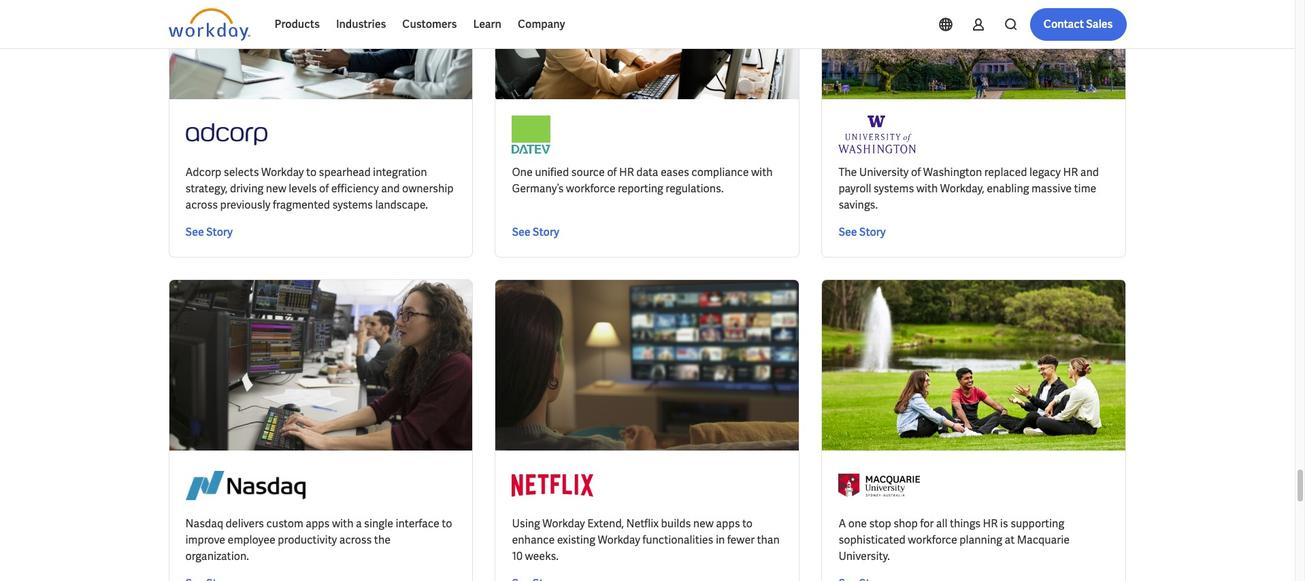 Task type: locate. For each thing, give the bounding box(es) containing it.
workforce inside the one unified source of hr data eases compliance with germany's workforce reporting regulations.
[[566, 181, 616, 196]]

builds
[[661, 517, 691, 531]]

and up time at right top
[[1080, 165, 1099, 179]]

extend,
[[588, 517, 624, 531]]

0 horizontal spatial and
[[381, 181, 400, 196]]

new right builds
[[693, 517, 714, 531]]

integration
[[373, 165, 427, 179]]

topic
[[179, 15, 203, 27]]

massive
[[1032, 181, 1072, 196]]

workday up existing
[[543, 517, 585, 531]]

2 horizontal spatial see story
[[839, 225, 886, 239]]

see story for adcorp selects workday to spearhead integration strategy, driving new levels of efficiency and ownership across previously fragmented systems landscape.
[[185, 225, 233, 239]]

1 vertical spatial systems
[[332, 198, 373, 212]]

at
[[1005, 533, 1015, 548]]

university of washington image
[[839, 115, 916, 154]]

0 horizontal spatial with
[[332, 517, 354, 531]]

3 see story link from the left
[[839, 224, 886, 241]]

1 vertical spatial new
[[693, 517, 714, 531]]

to
[[306, 165, 317, 179], [442, 517, 452, 531], [742, 517, 753, 531]]

workforce inside a one stop shop for all things hr is supporting sophisticated workforce planning at macquarie university.
[[908, 533, 957, 548]]

to up fewer
[[742, 517, 753, 531]]

0 horizontal spatial apps
[[306, 517, 330, 531]]

new
[[266, 181, 286, 196], [693, 517, 714, 531]]

0 horizontal spatial to
[[306, 165, 317, 179]]

1 horizontal spatial of
[[607, 165, 617, 179]]

2 vertical spatial workday
[[598, 533, 640, 548]]

1 horizontal spatial apps
[[716, 517, 740, 531]]

see down 'germany's'
[[512, 225, 531, 239]]

3 see from the left
[[839, 225, 857, 239]]

1 vertical spatial workforce
[[908, 533, 957, 548]]

workforce
[[566, 181, 616, 196], [908, 533, 957, 548]]

products
[[275, 17, 320, 31]]

see story link down savings.
[[839, 224, 886, 241]]

0 horizontal spatial see story
[[185, 225, 233, 239]]

using workday extend, netflix builds new apps to enhance existing workday functionalities in fewer than 10 weeks.
[[512, 517, 780, 564]]

customers
[[402, 17, 457, 31]]

3 story from the left
[[859, 225, 886, 239]]

0 horizontal spatial new
[[266, 181, 286, 196]]

ownership
[[402, 181, 454, 196]]

apps up in at bottom
[[716, 517, 740, 531]]

functionalities
[[643, 533, 714, 548]]

hr left the is on the right
[[983, 517, 998, 531]]

see story
[[185, 225, 233, 239], [512, 225, 559, 239], [839, 225, 886, 239]]

regulations.
[[666, 181, 724, 196]]

see down savings.
[[839, 225, 857, 239]]

see story link for one unified source of hr data eases compliance with germany's workforce reporting regulations.
[[512, 224, 559, 241]]

netflix
[[626, 517, 659, 531]]

0 horizontal spatial see
[[185, 225, 204, 239]]

1 horizontal spatial see
[[512, 225, 531, 239]]

story down the 'previously'
[[206, 225, 233, 239]]

customers button
[[394, 8, 465, 41]]

apps up productivity
[[306, 517, 330, 531]]

0 horizontal spatial across
[[185, 198, 218, 212]]

2 horizontal spatial with
[[916, 181, 938, 196]]

organization.
[[185, 550, 249, 564]]

with inside nasdaq delivers custom apps with a single interface to improve employee productivity across the organization.
[[332, 517, 354, 531]]

2 apps from the left
[[716, 517, 740, 531]]

1 see story from the left
[[185, 225, 233, 239]]

hr up time at right top
[[1063, 165, 1078, 179]]

story down 'germany's'
[[533, 225, 559, 239]]

hr left data
[[619, 165, 634, 179]]

1 horizontal spatial new
[[693, 517, 714, 531]]

across down strategy,
[[185, 198, 218, 212]]

story down savings.
[[859, 225, 886, 239]]

0 vertical spatial workday
[[261, 165, 304, 179]]

0 horizontal spatial workday
[[261, 165, 304, 179]]

clear all button
[[528, 7, 572, 35]]

enhance
[[512, 533, 555, 548]]

with left "a"
[[332, 517, 354, 531]]

1 apps from the left
[[306, 517, 330, 531]]

with inside the one unified source of hr data eases compliance with germany's workforce reporting regulations.
[[751, 165, 773, 179]]

systems inside the university of washington replaced legacy hr and payroll systems with workday, enabling massive time savings.
[[874, 181, 914, 196]]

2 see story from the left
[[512, 225, 559, 239]]

payroll
[[839, 181, 871, 196]]

story for adcorp selects workday to spearhead integration strategy, driving new levels of efficiency and ownership across previously fragmented systems landscape.
[[206, 225, 233, 239]]

1 vertical spatial with
[[916, 181, 938, 196]]

efficiency
[[331, 181, 379, 196]]

systems down university
[[874, 181, 914, 196]]

workforce down source
[[566, 181, 616, 196]]

workday down extend,
[[598, 533, 640, 548]]

see down strategy,
[[185, 225, 204, 239]]

Search Customer Stories text field
[[933, 9, 1100, 33]]

interface
[[396, 517, 440, 531]]

apps inside using workday extend, netflix builds new apps to enhance existing workday functionalities in fewer than 10 weeks.
[[716, 517, 740, 531]]

1 horizontal spatial see story link
[[512, 224, 559, 241]]

1 see from the left
[[185, 225, 204, 239]]

of inside the one unified source of hr data eases compliance with germany's workforce reporting regulations.
[[607, 165, 617, 179]]

apps
[[306, 517, 330, 531], [716, 517, 740, 531]]

hr inside the university of washington replaced legacy hr and payroll systems with workday, enabling massive time savings.
[[1063, 165, 1078, 179]]

see story link down strategy,
[[185, 224, 233, 241]]

workday,
[[940, 181, 985, 196]]

to right interface at the bottom
[[442, 517, 452, 531]]

1 story from the left
[[206, 225, 233, 239]]

one
[[512, 165, 533, 179]]

delivers
[[226, 517, 264, 531]]

1 vertical spatial and
[[381, 181, 400, 196]]

go to the homepage image
[[168, 8, 250, 41]]

2 horizontal spatial hr
[[1063, 165, 1078, 179]]

is
[[1000, 517, 1008, 531]]

in
[[716, 533, 725, 548]]

nasdaq image
[[185, 467, 305, 505]]

1 horizontal spatial workday
[[543, 517, 585, 531]]

industries
[[336, 17, 386, 31]]

across down "a"
[[339, 533, 372, 548]]

2 horizontal spatial to
[[742, 517, 753, 531]]

0 horizontal spatial hr
[[619, 165, 634, 179]]

3 see story from the left
[[839, 225, 886, 239]]

adcorp
[[185, 165, 221, 179]]

workforce down for
[[908, 533, 957, 548]]

apps inside nasdaq delivers custom apps with a single interface to improve employee productivity across the organization.
[[306, 517, 330, 531]]

1 horizontal spatial to
[[442, 517, 452, 531]]

of inside adcorp selects workday to spearhead integration strategy, driving new levels of efficiency and ownership across previously fragmented systems landscape.
[[319, 181, 329, 196]]

across inside nasdaq delivers custom apps with a single interface to improve employee productivity across the organization.
[[339, 533, 372, 548]]

sales
[[1086, 17, 1113, 31]]

learn button
[[465, 8, 510, 41]]

a
[[356, 517, 362, 531]]

workday up levels
[[261, 165, 304, 179]]

story for one unified source of hr data eases compliance with germany's workforce reporting regulations.
[[533, 225, 559, 239]]

0 horizontal spatial of
[[319, 181, 329, 196]]

0 vertical spatial workforce
[[566, 181, 616, 196]]

clear all
[[532, 15, 568, 27]]

see story down strategy,
[[185, 225, 233, 239]]

see story for the university of washington replaced legacy hr and payroll systems with workday, enabling massive time savings.
[[839, 225, 886, 239]]

0 horizontal spatial see story link
[[185, 224, 233, 241]]

see story link for adcorp selects workday to spearhead integration strategy, driving new levels of efficiency and ownership across previously fragmented systems landscape.
[[185, 224, 233, 241]]

2 story from the left
[[533, 225, 559, 239]]

1 horizontal spatial across
[[339, 533, 372, 548]]

with down washington
[[916, 181, 938, 196]]

systems down the efficiency
[[332, 198, 373, 212]]

outcome
[[377, 15, 418, 27]]

one
[[849, 517, 867, 531]]

supporting
[[1011, 517, 1065, 531]]

see story for one unified source of hr data eases compliance with germany's workforce reporting regulations.
[[512, 225, 559, 239]]

and
[[1080, 165, 1099, 179], [381, 181, 400, 196]]

2 vertical spatial with
[[332, 517, 354, 531]]

of right levels
[[319, 181, 329, 196]]

0 vertical spatial and
[[1080, 165, 1099, 179]]

of right source
[[607, 165, 617, 179]]

driving
[[230, 181, 264, 196]]

2 horizontal spatial of
[[911, 165, 921, 179]]

new left levels
[[266, 181, 286, 196]]

and down "integration"
[[381, 181, 400, 196]]

across inside adcorp selects workday to spearhead integration strategy, driving new levels of efficiency and ownership across previously fragmented systems landscape.
[[185, 198, 218, 212]]

2 horizontal spatial see
[[839, 225, 857, 239]]

1 horizontal spatial systems
[[874, 181, 914, 196]]

1 see story link from the left
[[185, 224, 233, 241]]

levels
[[289, 181, 317, 196]]

see story down savings.
[[839, 225, 886, 239]]

datev image
[[512, 115, 551, 154]]

0 vertical spatial across
[[185, 198, 218, 212]]

0 horizontal spatial systems
[[332, 198, 373, 212]]

with inside the university of washington replaced legacy hr and payroll systems with workday, enabling massive time savings.
[[916, 181, 938, 196]]

see story down 'germany's'
[[512, 225, 559, 239]]

story
[[206, 225, 233, 239], [533, 225, 559, 239], [859, 225, 886, 239]]

hr
[[619, 165, 634, 179], [1063, 165, 1078, 179], [983, 517, 998, 531]]

1 horizontal spatial hr
[[983, 517, 998, 531]]

employee
[[228, 533, 276, 548]]

2 horizontal spatial story
[[859, 225, 886, 239]]

see
[[185, 225, 204, 239], [512, 225, 531, 239], [839, 225, 857, 239]]

see for the university of washington replaced legacy hr and payroll systems with workday, enabling massive time savings.
[[839, 225, 857, 239]]

1 horizontal spatial see story
[[512, 225, 559, 239]]

0 vertical spatial new
[[266, 181, 286, 196]]

of right university
[[911, 165, 921, 179]]

2 see from the left
[[512, 225, 531, 239]]

workday
[[261, 165, 304, 179], [543, 517, 585, 531], [598, 533, 640, 548]]

1 horizontal spatial story
[[533, 225, 559, 239]]

1 vertical spatial across
[[339, 533, 372, 548]]

weeks.
[[525, 550, 559, 564]]

with right compliance
[[751, 165, 773, 179]]

1 horizontal spatial and
[[1080, 165, 1099, 179]]

to up levels
[[306, 165, 317, 179]]

see for one unified source of hr data eases compliance with germany's workforce reporting regulations.
[[512, 225, 531, 239]]

new inside adcorp selects workday to spearhead integration strategy, driving new levels of efficiency and ownership across previously fragmented systems landscape.
[[266, 181, 286, 196]]

see story link down 'germany's'
[[512, 224, 559, 241]]

2 see story link from the left
[[512, 224, 559, 241]]

0 horizontal spatial workforce
[[566, 181, 616, 196]]

1 horizontal spatial with
[[751, 165, 773, 179]]

0 vertical spatial with
[[751, 165, 773, 179]]

systems
[[874, 181, 914, 196], [332, 198, 373, 212]]

see story link
[[185, 224, 233, 241], [512, 224, 559, 241], [839, 224, 886, 241]]

netflix image
[[512, 467, 594, 505]]

for
[[920, 517, 934, 531]]

industry button
[[241, 7, 315, 35]]

2 horizontal spatial see story link
[[839, 224, 886, 241]]

0 horizontal spatial story
[[206, 225, 233, 239]]

landscape.
[[375, 198, 428, 212]]

of inside the university of washington replaced legacy hr and payroll systems with workday, enabling massive time savings.
[[911, 165, 921, 179]]

0 vertical spatial systems
[[874, 181, 914, 196]]

1 horizontal spatial workforce
[[908, 533, 957, 548]]

university
[[859, 165, 909, 179]]



Task type: vqa. For each thing, say whether or not it's contained in the screenshot.
One unified source of HR data eases compliance with Germany's workforce reporting regulations.'s See Story
yes



Task type: describe. For each thing, give the bounding box(es) containing it.
unified
[[535, 165, 569, 179]]

sophisticated
[[839, 533, 906, 548]]

eases
[[661, 165, 689, 179]]

data
[[636, 165, 659, 179]]

hr inside a one stop shop for all things hr is supporting sophisticated workforce planning at macquarie university.
[[983, 517, 998, 531]]

improve
[[185, 533, 225, 548]]

macquarie university image
[[839, 467, 920, 505]]

stop
[[869, 517, 891, 531]]

compliance
[[692, 165, 749, 179]]

selects
[[224, 165, 259, 179]]

macquarie
[[1017, 533, 1070, 548]]

enabling
[[987, 181, 1029, 196]]

fewer
[[727, 533, 755, 548]]

the university of washington replaced legacy hr and payroll systems with workday, enabling massive time savings.
[[839, 165, 1099, 212]]

using
[[512, 517, 540, 531]]

clear
[[532, 15, 555, 27]]

more button
[[456, 7, 517, 35]]

industry
[[252, 15, 288, 27]]

time
[[1074, 181, 1097, 196]]

single
[[364, 517, 393, 531]]

nasdaq delivers custom apps with a single interface to improve employee productivity across the organization.
[[185, 517, 452, 564]]

shop
[[894, 517, 918, 531]]

and inside adcorp selects workday to spearhead integration strategy, driving new levels of efficiency and ownership across previously fragmented systems landscape.
[[381, 181, 400, 196]]

contact
[[1044, 17, 1084, 31]]

replaced
[[985, 165, 1027, 179]]

spearhead
[[319, 165, 371, 179]]

1 vertical spatial workday
[[543, 517, 585, 531]]

than
[[757, 533, 780, 548]]

the
[[839, 165, 857, 179]]

reporting
[[618, 181, 663, 196]]

to inside using workday extend, netflix builds new apps to enhance existing workday functionalities in fewer than 10 weeks.
[[742, 517, 753, 531]]

contact sales link
[[1030, 8, 1127, 41]]

productivity
[[278, 533, 337, 548]]

previously
[[220, 198, 270, 212]]

all
[[936, 517, 948, 531]]

legacy
[[1030, 165, 1061, 179]]

washington
[[923, 165, 982, 179]]

a one stop shop for all things hr is supporting sophisticated workforce planning at macquarie university.
[[839, 517, 1070, 564]]

adcorp (adcorp holdings ltd.) image
[[185, 115, 267, 154]]

and inside the university of washington replaced legacy hr and payroll systems with workday, enabling massive time savings.
[[1080, 165, 1099, 179]]

new inside using workday extend, netflix builds new apps to enhance existing workday functionalities in fewer than 10 weeks.
[[693, 517, 714, 531]]

existing
[[557, 533, 595, 548]]

industries button
[[328, 8, 394, 41]]

one unified source of hr data eases compliance with germany's workforce reporting regulations.
[[512, 165, 773, 196]]

custom
[[266, 517, 303, 531]]

fragmented
[[273, 198, 330, 212]]

planning
[[960, 533, 1003, 548]]

company
[[518, 17, 565, 31]]

adcorp selects workday to spearhead integration strategy, driving new levels of efficiency and ownership across previously fragmented systems landscape.
[[185, 165, 454, 212]]

systems inside adcorp selects workday to spearhead integration strategy, driving new levels of efficiency and ownership across previously fragmented systems landscape.
[[332, 198, 373, 212]]

2 horizontal spatial workday
[[598, 533, 640, 548]]

business
[[337, 15, 376, 27]]

all
[[557, 15, 568, 27]]

story for the university of washington replaced legacy hr and payroll systems with workday, enabling massive time savings.
[[859, 225, 886, 239]]

learn
[[473, 17, 502, 31]]

university.
[[839, 550, 890, 564]]

strategy,
[[185, 181, 228, 196]]

germany's
[[512, 181, 564, 196]]

source
[[571, 165, 605, 179]]

see for adcorp selects workday to spearhead integration strategy, driving new levels of efficiency and ownership across previously fragmented systems landscape.
[[185, 225, 204, 239]]

see story link for the university of washington replaced legacy hr and payroll systems with workday, enabling massive time savings.
[[839, 224, 886, 241]]

more
[[467, 15, 490, 27]]

to inside adcorp selects workday to spearhead integration strategy, driving new levels of efficiency and ownership across previously fragmented systems landscape.
[[306, 165, 317, 179]]

nasdaq
[[185, 517, 223, 531]]

to inside nasdaq delivers custom apps with a single interface to improve employee productivity across the organization.
[[442, 517, 452, 531]]

the
[[374, 533, 391, 548]]

hr inside the one unified source of hr data eases compliance with germany's workforce reporting regulations.
[[619, 165, 634, 179]]

business outcome
[[337, 15, 418, 27]]

products button
[[266, 8, 328, 41]]

company button
[[510, 8, 573, 41]]

10
[[512, 550, 523, 564]]

topic button
[[168, 7, 230, 35]]

a
[[839, 517, 846, 531]]

contact sales
[[1044, 17, 1113, 31]]

workday inside adcorp selects workday to spearhead integration strategy, driving new levels of efficiency and ownership across previously fragmented systems landscape.
[[261, 165, 304, 179]]

business outcome button
[[326, 7, 445, 35]]

savings.
[[839, 198, 878, 212]]

things
[[950, 517, 981, 531]]



